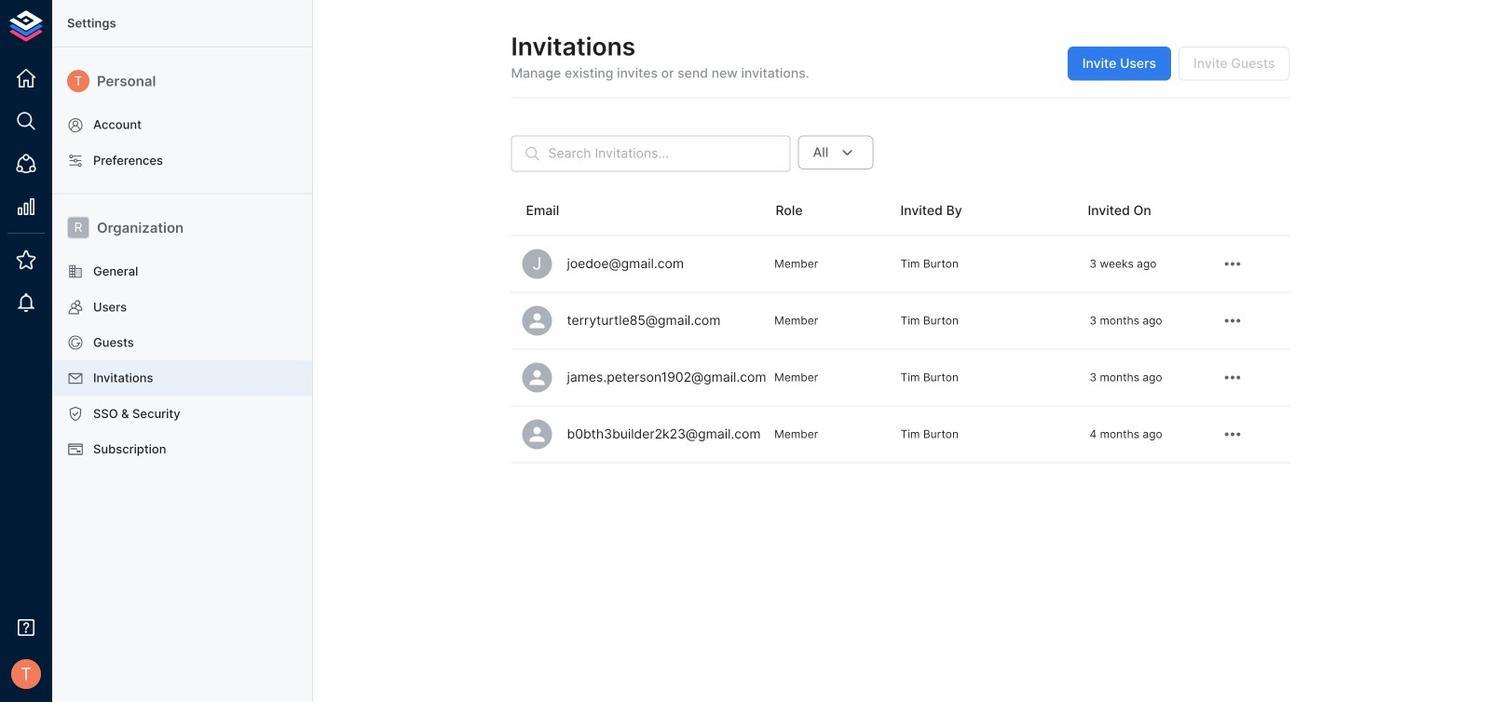 Task type: vqa. For each thing, say whether or not it's contained in the screenshot.
Search Invitations... Text Box
yes



Task type: locate. For each thing, give the bounding box(es) containing it.
Search Invitations... text field
[[548, 136, 791, 172]]



